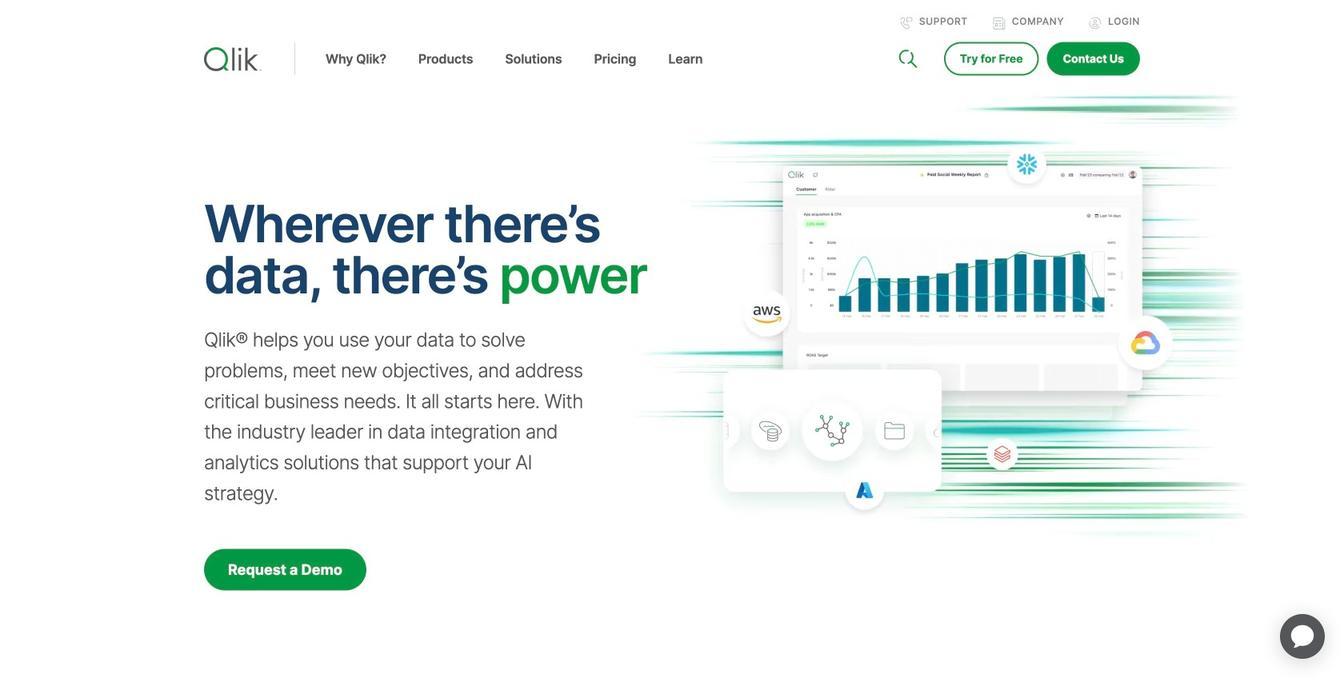 Task type: vqa. For each thing, say whether or not it's contained in the screenshot.
bottommost Qlik
no



Task type: locate. For each thing, give the bounding box(es) containing it.
login image
[[1089, 17, 1102, 30]]

company image
[[993, 17, 1006, 30]]

qlik image
[[204, 47, 262, 71]]

application
[[1261, 595, 1344, 678]]

support image
[[900, 17, 913, 30]]



